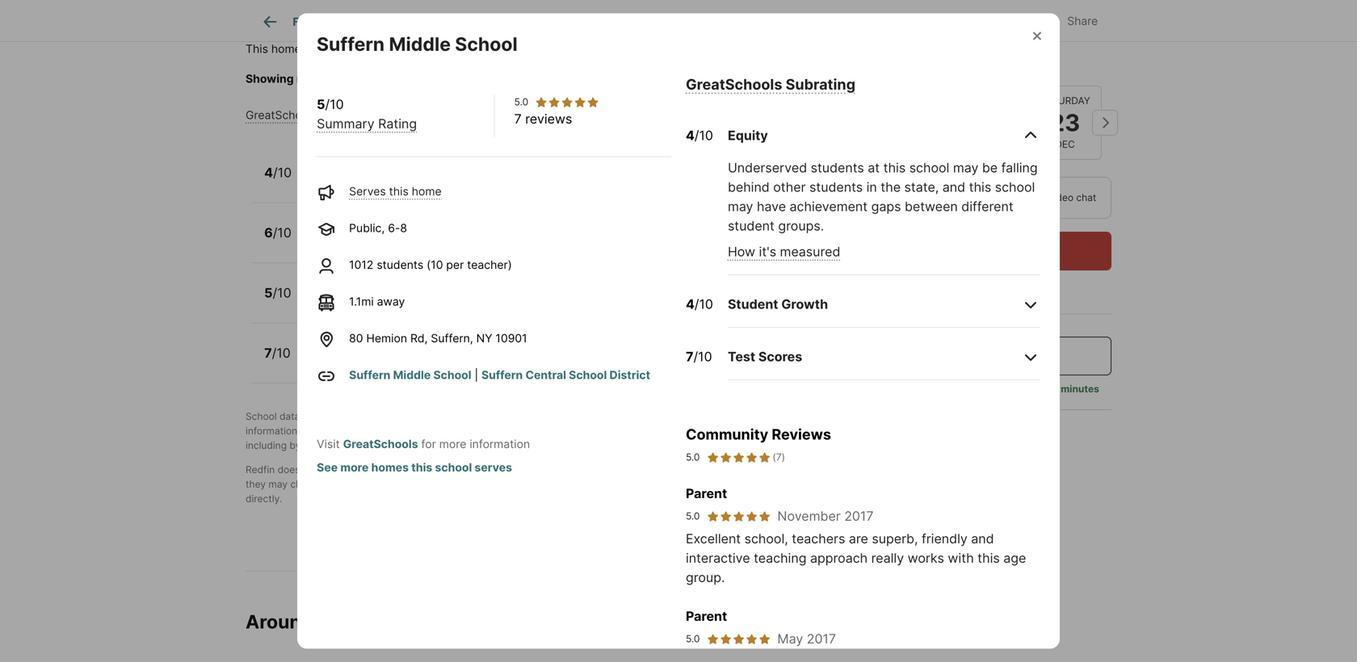 Task type: vqa. For each thing, say whether or not it's contained in the screenshot.
schools to the left
yes



Task type: locate. For each thing, give the bounding box(es) containing it.
students
[[811, 160, 864, 176], [810, 179, 863, 195], [377, 258, 424, 272]]

3 tab from the left
[[530, 2, 652, 41]]

and
[[943, 179, 966, 195], [680, 411, 697, 423], [300, 425, 317, 437], [422, 425, 439, 437], [355, 440, 372, 452], [327, 479, 344, 490], [971, 531, 994, 547]]

8 inside suffern middle school dialog
[[400, 221, 407, 235]]

1 vertical spatial be
[[695, 464, 707, 476]]

students for teacher)
[[377, 258, 424, 272]]

1 tab from the left
[[335, 2, 415, 41]]

suffern up please
[[372, 42, 414, 56]]

0 vertical spatial 2017
[[845, 509, 874, 524]]

by inside first step, and conduct their own investigation to determine their desired schools or school districts, including by contacting and visiting the schools themselves.
[[290, 440, 301, 452]]

2 tour from the left
[[1010, 192, 1030, 204]]

district down feed 'tab list'
[[500, 42, 541, 56]]

public, left 9-
[[310, 356, 345, 370]]

1 their from the left
[[482, 425, 503, 437]]

nearby
[[379, 175, 418, 189], [379, 236, 418, 249]]

2 vertical spatial schools
[[428, 440, 463, 452]]

home inside suffern middle school dialog
[[412, 185, 442, 198]]

schools down conduct at the bottom left of page
[[428, 440, 463, 452]]

suffern up schools.
[[317, 33, 385, 55]]

be for used
[[695, 464, 707, 476]]

1 horizontal spatial 2017
[[845, 509, 874, 524]]

and up for
[[422, 425, 439, 437]]

serves up public, 6-8
[[349, 185, 386, 198]]

, a nonprofit organization. redfin recommends buyers and renters use greatschools information and ratings as a
[[246, 411, 815, 437]]

1 horizontal spatial are
[[623, 464, 637, 476]]

test
[[728, 349, 756, 365]]

0 horizontal spatial as
[[354, 425, 365, 437]]

and inside excellent school, teachers are superb, friendly and interactive teaching approach really works with this age group.
[[971, 531, 994, 547]]

0 vertical spatial 6-
[[388, 221, 400, 235]]

public, inside the montebello road school public, k-5 • nearby school • 1.1mi
[[310, 236, 345, 249]]

middle
[[389, 33, 451, 55], [393, 368, 431, 382]]

0 vertical spatial k-
[[348, 175, 360, 189]]

suffern for suffern senior high school public, 9-12 • serves this home • 2.2mi
[[310, 338, 357, 354]]

tab up "website"
[[530, 2, 652, 41]]

approach
[[810, 551, 868, 566]]

via
[[1033, 192, 1046, 204]]

0 vertical spatial by
[[356, 411, 367, 423]]

saturday 23 dec
[[1040, 95, 1091, 150]]

to down the information.
[[437, 479, 446, 490]]

and up redfin does not endorse or guarantee this information.
[[355, 440, 372, 452]]

may down does
[[269, 479, 288, 490]]

suffern inside suffern senior high school public, 9-12 • serves this home • 2.2mi
[[310, 338, 357, 354]]

parent down group.
[[686, 609, 727, 624]]

1 vertical spatial k-
[[348, 236, 360, 249]]

7 down 5 /10
[[264, 345, 272, 361]]

4 up 6
[[264, 165, 273, 180]]

7 /10
[[264, 345, 291, 361], [686, 349, 712, 365]]

middle down high
[[393, 368, 431, 382]]

0 vertical spatial is
[[304, 42, 313, 56]]

between
[[905, 199, 958, 214]]

2017 up excellent school, teachers are superb, friendly and interactive teaching approach really works with this age group.
[[845, 509, 874, 524]]

1 tour from the left
[[893, 192, 914, 204]]

0 horizontal spatial 2017
[[807, 631, 836, 647]]

2 vertical spatial be
[[449, 479, 461, 490]]

their up the themselves. at the bottom left
[[482, 425, 503, 437]]

is for provided
[[303, 411, 310, 423]]

public, up montebello
[[310, 175, 345, 189]]

it's
[[759, 244, 777, 260]]

2 horizontal spatial be
[[982, 160, 998, 176]]

public, inside suffern middle school dialog
[[349, 221, 385, 235]]

1 vertical spatial 4 /10
[[264, 165, 292, 180]]

4
[[686, 128, 695, 143], [264, 165, 273, 180], [686, 296, 695, 312]]

district up recommends
[[610, 368, 650, 382]]

k-
[[348, 175, 360, 189], [348, 236, 360, 249]]

november 2017
[[778, 509, 874, 524]]

the up gaps
[[881, 179, 901, 195]]

1 horizontal spatial schools
[[656, 72, 697, 86]]

test scores
[[728, 349, 803, 365]]

tab up home.
[[727, 2, 797, 41]]

1 vertical spatial middle
[[393, 368, 431, 382]]

be for falling
[[982, 160, 998, 176]]

1 vertical spatial may
[[728, 199, 753, 214]]

information inside , a nonprofit organization. redfin recommends buyers and renters use greatschools information and ratings as a
[[246, 425, 297, 437]]

1 vertical spatial central
[[526, 368, 566, 382]]

7 /10 inside suffern middle school dialog
[[686, 349, 712, 365]]

1 horizontal spatial in
[[916, 192, 925, 204]]

0 vertical spatial serves
[[349, 185, 386, 198]]

really
[[871, 551, 904, 566]]

and up the 'visit'
[[300, 425, 317, 437]]

more
[[439, 437, 467, 451], [340, 461, 369, 475]]

students down the montebello road school public, k-5 • nearby school • 1.1mi
[[377, 258, 424, 272]]

public, for public, 6-8 • serves this home • 1.1mi
[[310, 296, 345, 309]]

as right used
[[735, 464, 745, 476]]

0 horizontal spatial may
[[269, 479, 288, 490]]

greatschools summary rating
[[246, 108, 408, 122]]

1 vertical spatial students
[[810, 179, 863, 195]]

be inside underserved students at this school may be falling behind other students in the state, and this school may have achievement gaps between different student groups.
[[982, 160, 998, 176]]

boundaries
[[569, 464, 620, 476]]

this inside suffern senior high school public, 9-12 • serves this home • 2.2mi
[[425, 356, 445, 370]]

suffern central school district link inside suffern middle school dialog
[[482, 368, 650, 382]]

0 horizontal spatial by
[[290, 440, 301, 452]]

school inside suffern senior high school public, 9-12 • serves this home • 2.2mi
[[436, 338, 480, 354]]

/10 down 5 /10
[[272, 345, 291, 361]]

suffern middle school
[[317, 33, 518, 55]]

1 horizontal spatial district
[[769, 479, 801, 490]]

0 horizontal spatial 8
[[361, 296, 368, 309]]

rd,
[[410, 332, 428, 345]]

are inside excellent school, teachers are superb, friendly and interactive teaching approach really works with this age group.
[[849, 531, 868, 547]]

see
[[317, 461, 338, 475]]

1 horizontal spatial redfin
[[551, 411, 581, 423]]

underserved students at this school may be falling behind other students in the state, and this school may have achievement gaps between different student groups.
[[728, 160, 1038, 234]]

0 vertical spatial be
[[982, 160, 998, 176]]

1 vertical spatial nearby
[[379, 236, 418, 249]]

at
[[868, 160, 880, 176]]

0 horizontal spatial district
[[500, 42, 541, 56]]

1 horizontal spatial 8
[[400, 221, 407, 235]]

groups.
[[778, 218, 824, 234]]

public, k-5 • nearby school • 0.2mi
[[310, 175, 498, 189]]

1.1mi up ny
[[486, 296, 510, 309]]

this up 80 hemion rd, suffern, ny 10901 at bottom
[[420, 296, 440, 309]]

2017 for november 2017
[[845, 509, 874, 524]]

eligibility,
[[635, 479, 678, 490]]

tour via video chat
[[1010, 192, 1097, 204]]

0 vertical spatial 8
[[400, 221, 407, 235]]

as right ratings
[[354, 425, 365, 437]]

is for within
[[304, 42, 313, 56]]

home inside suffern senior high school public, 9-12 • serves this home • 2.2mi
[[448, 356, 478, 370]]

school up (7)
[[760, 425, 790, 437]]

0 vertical spatial more
[[439, 437, 467, 451]]

school up (10
[[421, 236, 456, 249]]

1 nearby from the top
[[379, 175, 418, 189]]

6- for public, 6-8 • serves this home • 1.1mi
[[348, 296, 361, 309]]

dec
[[1055, 139, 1075, 150]]

12
[[361, 356, 373, 370]]

0 vertical spatial redfin
[[551, 411, 581, 423]]

6- down serves this home at the left top
[[388, 221, 400, 235]]

1 horizontal spatial be
[[695, 464, 707, 476]]

homes
[[371, 461, 409, 475]]

0 horizontal spatial tour
[[893, 192, 914, 204]]

0 horizontal spatial be
[[449, 479, 461, 490]]

1 horizontal spatial information
[[470, 437, 530, 451]]

information up including
[[246, 425, 297, 437]]

more down conduct at the bottom left of page
[[439, 437, 467, 451]]

0 horizontal spatial central
[[416, 42, 457, 56]]

buyers
[[646, 411, 677, 423]]

investigation
[[528, 425, 586, 437]]

road
[[384, 218, 416, 234]]

students up achievement
[[810, 179, 863, 195]]

2 horizontal spatial may
[[953, 160, 979, 176]]

suffern middle school link
[[349, 368, 472, 382]]

to down recommends
[[589, 425, 598, 437]]

1 horizontal spatial 7 /10
[[686, 349, 712, 365]]

tab
[[335, 2, 415, 41], [415, 2, 530, 41], [530, 2, 652, 41], [652, 2, 727, 41], [727, 2, 797, 41]]

1 vertical spatial parent
[[686, 609, 727, 624]]

suffern central school district link up check
[[372, 42, 541, 56]]

5.0 for may
[[686, 633, 700, 645]]

suffern down senior
[[349, 368, 391, 382]]

0 horizontal spatial not
[[303, 464, 318, 476]]

list box
[[859, 177, 1112, 219]]

middle for suffern middle school
[[389, 33, 451, 55]]

suffern senior high school public, 9-12 • serves this home • 2.2mi
[[310, 338, 520, 370]]

share button
[[1031, 4, 1112, 37]]

central right 2.2mi
[[526, 368, 566, 382]]

visit
[[317, 437, 340, 451]]

•
[[370, 175, 376, 189], [460, 175, 466, 189], [370, 236, 376, 249], [460, 236, 466, 249], [371, 296, 377, 309], [476, 296, 482, 309], [376, 356, 382, 370], [481, 356, 488, 370]]

0 vertical spatial as
[[354, 425, 365, 437]]

organization.
[[489, 411, 549, 423]]

be
[[982, 160, 998, 176], [695, 464, 707, 476], [449, 479, 461, 490]]

2 vertical spatial serves
[[385, 356, 422, 370]]

serves this home link
[[349, 185, 442, 198]]

next image
[[1092, 110, 1118, 136]]

1 horizontal spatial as
[[735, 464, 745, 476]]

2 vertical spatial are
[[849, 531, 868, 547]]

suffern right '|'
[[482, 368, 523, 382]]

0 horizontal spatial or
[[361, 464, 370, 476]]

2017 right may
[[807, 631, 836, 647]]

school down the falling
[[995, 179, 1035, 195]]

more right see
[[340, 461, 369, 475]]

parent down used
[[686, 486, 727, 502]]

have
[[757, 199, 786, 214]]

5.0 for 7
[[514, 96, 528, 108]]

this inside excellent school, teachers are superb, friendly and interactive teaching approach really works with this age group.
[[978, 551, 1000, 566]]

1 vertical spatial 4
[[264, 165, 273, 180]]

to
[[605, 72, 615, 86], [589, 425, 598, 437], [683, 464, 692, 476], [437, 479, 446, 490]]

students left at
[[811, 160, 864, 176]]

be up the contact
[[695, 464, 707, 476]]

1 vertical spatial 8
[[361, 296, 368, 309]]

may inside school service boundaries are intended to be used as a reference only; they may change and are not
[[269, 479, 288, 490]]

4 left equity on the right of page
[[686, 128, 695, 143]]

person
[[927, 192, 961, 204]]

montebello
[[310, 218, 381, 234]]

4 /10 for underserved students at this school may be falling behind other students in the state, and this school may have achievement gaps between different student groups.
[[686, 128, 713, 143]]

1 horizontal spatial district
[[610, 368, 650, 382]]

and up between
[[943, 179, 966, 195]]

schools.
[[338, 72, 384, 86]]

1 horizontal spatial 7
[[514, 111, 522, 127]]

district inside suffern middle school dialog
[[610, 368, 650, 382]]

4 tab from the left
[[652, 2, 727, 41]]

0.2mi
[[469, 175, 498, 189]]

tour via video chat option
[[977, 177, 1112, 219]]

middle inside suffern middle school element
[[389, 33, 451, 55]]

8 for public, 6-8
[[400, 221, 407, 235]]

1 vertical spatial not
[[364, 479, 379, 490]]

0 horizontal spatial in
[[867, 179, 877, 195]]

tab up serving
[[652, 2, 727, 41]]

2 horizontal spatial are
[[849, 531, 868, 547]]

0 vertical spatial 4 /10
[[686, 128, 713, 143]]

6- up 80
[[348, 296, 361, 309]]

0 vertical spatial not
[[303, 464, 318, 476]]

5.0 for november
[[686, 511, 700, 522]]

service
[[533, 464, 566, 476]]

7
[[514, 111, 522, 127], [264, 345, 272, 361], [686, 349, 694, 365]]

1 vertical spatial are
[[347, 479, 361, 490]]

and up with
[[971, 531, 994, 547]]

feed link
[[261, 12, 320, 32]]

information down own
[[470, 437, 530, 451]]

greatschools subrating
[[686, 75, 856, 93]]

0 vertical spatial students
[[811, 160, 864, 176]]

suffern up 9-
[[310, 338, 357, 354]]

are
[[623, 464, 637, 476], [347, 479, 361, 490], [849, 531, 868, 547]]

1 horizontal spatial tour
[[1010, 192, 1030, 204]]

in down at
[[867, 179, 877, 195]]

suffern middle school element
[[317, 13, 537, 56]]

6
[[264, 225, 273, 241]]

district down reference
[[769, 479, 801, 490]]

equity button
[[728, 113, 1041, 158]]

• right "12"
[[376, 356, 382, 370]]

4 /10 left the student
[[686, 296, 713, 312]]

the down step,
[[410, 440, 425, 452]]

renters
[[699, 411, 732, 423]]

schools right all
[[656, 72, 697, 86]]

tab up check
[[415, 2, 530, 41]]

0 horizontal spatial information
[[246, 425, 297, 437]]

and up desired
[[680, 411, 697, 423]]

ask
[[939, 348, 963, 364]]

be inside school service boundaries are intended to be used as a reference only; they may change and are not
[[695, 464, 707, 476]]

1.1mi left away on the top left of page
[[349, 295, 374, 309]]

list box containing tour in person
[[859, 177, 1112, 219]]

are for interactive
[[849, 531, 868, 547]]

data
[[280, 411, 300, 423]]

be down the information.
[[449, 479, 461, 490]]

1 horizontal spatial not
[[364, 479, 379, 490]]

5 inside 5 /10 summary rating
[[317, 96, 325, 112]]

1 horizontal spatial may
[[728, 199, 753, 214]]

0 horizontal spatial 7
[[264, 345, 272, 361]]

5
[[317, 96, 325, 112], [360, 175, 367, 189], [360, 236, 367, 249], [264, 285, 273, 301]]

be inside guaranteed to be accurate. to verify school enrollment eligibility, contact the school district directly.
[[449, 479, 461, 490]]

or left homes
[[361, 464, 370, 476]]

subrating
[[786, 75, 856, 93]]

suffern
[[317, 33, 385, 55], [372, 42, 414, 56], [310, 338, 357, 354], [349, 368, 391, 382], [482, 368, 523, 382]]

this left age
[[978, 551, 1000, 566]]

• right '|'
[[481, 356, 488, 370]]

and inside underserved students at this school may be falling behind other students in the state, and this school may have achievement gaps between different student groups.
[[943, 179, 966, 195]]

5 tab from the left
[[727, 2, 797, 41]]

to inside school service boundaries are intended to be used as a reference only; they may change and are not
[[683, 464, 692, 476]]

2 nearby from the top
[[379, 236, 418, 249]]

1.1mi inside suffern middle school dialog
[[349, 295, 374, 309]]

1 horizontal spatial central
[[526, 368, 566, 382]]

public,
[[310, 175, 345, 189], [349, 221, 385, 235], [310, 236, 345, 249], [310, 296, 345, 309], [310, 356, 345, 370]]

greatschools inside , a nonprofit organization. redfin recommends buyers and renters use greatschools information and ratings as a
[[754, 411, 815, 423]]

rating 5.0 out of 5 element for november 2017
[[707, 510, 771, 523]]

7 left reviews
[[514, 111, 522, 127]]

nearby up road on the left
[[379, 175, 418, 189]]

greatschools up step,
[[370, 411, 431, 423]]

this down high
[[425, 356, 445, 370]]

1 vertical spatial 6-
[[348, 296, 361, 309]]

with
[[948, 551, 974, 566]]

rating inside 5 /10 summary rating
[[378, 116, 417, 132]]

redfin up investigation at the left of the page
[[551, 411, 581, 423]]

serves
[[475, 461, 512, 475]]

achievement
[[790, 199, 868, 214]]

/10
[[325, 96, 344, 112], [695, 128, 713, 143], [273, 165, 292, 180], [273, 225, 292, 241], [273, 285, 291, 301], [695, 296, 713, 312], [272, 345, 291, 361], [694, 349, 712, 365]]

1 vertical spatial schools
[[710, 425, 745, 437]]

public, for public, k-5 • nearby school • 0.2mi
[[310, 175, 345, 189]]

0 vertical spatial parent
[[686, 486, 727, 502]]

are up approach
[[849, 531, 868, 547]]

rating 5.0 out of 5 element
[[535, 96, 600, 109], [707, 450, 771, 465], [707, 510, 771, 523], [707, 633, 771, 646]]

district inside guaranteed to be accurate. to verify school enrollment eligibility, contact the school district directly.
[[769, 479, 801, 490]]

share
[[1068, 14, 1098, 28]]

the inside underserved students at this school may be falling behind other students in the state, and this school may have achievement gaps between different student groups.
[[881, 179, 901, 195]]

0 vertical spatial nearby
[[379, 175, 418, 189]]

students for school
[[811, 160, 864, 176]]

to inside guaranteed to be accurate. to verify school enrollment eligibility, contact the school district directly.
[[437, 479, 446, 490]]

tour in person option
[[859, 177, 977, 219]]

7 /10 left test
[[686, 349, 712, 365]]

6-
[[388, 221, 400, 235], [348, 296, 361, 309]]

9-
[[348, 356, 361, 370]]

5 down public, 6-8
[[360, 236, 367, 249]]

k- down montebello
[[348, 236, 360, 249]]

1.1mi
[[469, 236, 494, 249], [349, 295, 374, 309], [486, 296, 510, 309]]

1 vertical spatial suffern central school district link
[[482, 368, 650, 382]]

public, left '1.1mi away'
[[310, 296, 345, 309]]

5 down 'nearby'
[[317, 96, 325, 112]]

2 vertical spatial may
[[269, 479, 288, 490]]

1 vertical spatial is
[[303, 411, 310, 423]]

• left 0.2mi
[[460, 175, 466, 189]]

2 k- from the top
[[348, 236, 360, 249]]

0 vertical spatial schools
[[656, 72, 697, 86]]

7 reviews
[[514, 111, 572, 127]]

interactive
[[686, 551, 750, 566]]

1 vertical spatial by
[[290, 440, 301, 452]]

1 parent from the top
[[686, 486, 727, 502]]

1 vertical spatial redfin
[[246, 464, 275, 476]]

1 horizontal spatial their
[[650, 425, 671, 437]]

0 vertical spatial or
[[748, 425, 758, 437]]

• up public, 6-8
[[370, 175, 376, 189]]

1 vertical spatial district
[[610, 368, 650, 382]]

in left person
[[916, 192, 925, 204]]

7 /10 down 5 /10
[[264, 345, 291, 361]]

contact
[[681, 479, 716, 490]]

by up does
[[290, 440, 301, 452]]

2 horizontal spatial schools
[[710, 425, 745, 437]]

may down behind
[[728, 199, 753, 214]]

feed tab list
[[246, 0, 810, 41]]

be left the falling
[[982, 160, 998, 176]]

1 vertical spatial 2017
[[807, 631, 836, 647]]

1 horizontal spatial or
[[748, 425, 758, 437]]

chat
[[1077, 192, 1097, 204]]

1 horizontal spatial 6-
[[388, 221, 400, 235]]

0 horizontal spatial more
[[340, 461, 369, 475]]

summary rating link
[[317, 116, 417, 132]]

0 vertical spatial district
[[519, 72, 556, 86]]

summary inside 5 /10 summary rating
[[317, 116, 375, 132]]

public, down montebello
[[310, 236, 345, 249]]

greatschools
[[686, 75, 782, 93], [246, 108, 317, 122], [370, 411, 431, 423], [754, 411, 815, 423], [343, 437, 418, 451]]

central inside suffern middle school dialog
[[526, 368, 566, 382]]

5.0 down group.
[[686, 633, 700, 645]]

suffern inside suffern middle school element
[[317, 33, 385, 55]]

0 vertical spatial may
[[953, 160, 979, 176]]

0 vertical spatial middle
[[389, 33, 451, 55]]

in
[[867, 179, 877, 195], [916, 192, 925, 204]]

a left reference
[[748, 464, 753, 476]]

2 vertical spatial students
[[377, 258, 424, 272]]

2017 for may 2017
[[807, 631, 836, 647]]

0 vertical spatial 4
[[686, 128, 695, 143]]

are up enrollment
[[623, 464, 637, 476]]

serves down high
[[385, 356, 422, 370]]

tour for tour in person
[[893, 192, 914, 204]]

6- inside suffern middle school dialog
[[388, 221, 400, 235]]

nonprofit
[[445, 411, 487, 423]]

5 down 6
[[264, 285, 273, 301]]

0 vertical spatial are
[[623, 464, 637, 476]]

2 parent from the top
[[686, 609, 727, 624]]

teaching
[[754, 551, 807, 566]]

None button
[[869, 85, 942, 161], [949, 85, 1022, 160], [1029, 85, 1102, 160], [869, 85, 942, 161], [949, 85, 1022, 160], [1029, 85, 1102, 160]]

public, inside suffern senior high school public, 9-12 • serves this home • 2.2mi
[[310, 356, 345, 370]]



Task type: describe. For each thing, give the bounding box(es) containing it.
as inside school service boundaries are intended to be used as a reference only; they may change and are not
[[735, 464, 745, 476]]

change
[[290, 479, 324, 490]]

1.1mi inside the montebello road school public, k-5 • nearby school • 1.1mi
[[469, 236, 494, 249]]

0 vertical spatial central
[[416, 42, 457, 56]]

how
[[728, 244, 755, 260]]

gaps
[[871, 199, 901, 214]]

use
[[735, 411, 751, 423]]

1 horizontal spatial by
[[356, 411, 367, 423]]

conduct
[[442, 425, 479, 437]]

0 horizontal spatial redfin
[[246, 464, 275, 476]]

this up road on the left
[[389, 185, 409, 198]]

in inside underserved students at this school may be falling behind other students in the state, and this school may have achievement gaps between different student groups.
[[867, 179, 877, 195]]

serves this home
[[349, 185, 442, 198]]

• up hemion
[[371, 296, 377, 309]]

0 horizontal spatial schools
[[428, 440, 463, 452]]

age
[[1004, 551, 1026, 566]]

this
[[246, 42, 268, 56]]

school down reference
[[736, 479, 766, 490]]

(10
[[427, 258, 443, 272]]

redfin inside , a nonprofit organization. redfin recommends buyers and renters use greatschools information and ratings as a
[[551, 411, 581, 423]]

information.
[[442, 464, 496, 476]]

a inside school service boundaries are intended to be used as a reference only; they may change and are not
[[748, 464, 753, 476]]

redfin does not endorse or guarantee this information.
[[246, 464, 496, 476]]

public, 6-8 • serves this home • 1.1mi
[[310, 296, 510, 309]]

senior
[[360, 338, 401, 354]]

nearby
[[296, 72, 335, 86]]

website
[[560, 72, 601, 86]]

excellent
[[686, 531, 741, 547]]

1012 students (10 per teacher)
[[349, 258, 512, 272]]

1 vertical spatial serves
[[380, 296, 417, 309]]

school,
[[745, 531, 788, 547]]

5 inside the montebello road school public, k-5 • nearby school • 1.1mi
[[360, 236, 367, 249]]

behind
[[728, 179, 770, 195]]

school inside the montebello road school public, k-5 • nearby school • 1.1mi
[[421, 236, 456, 249]]

2 their from the left
[[650, 425, 671, 437]]

public, 6-8
[[349, 221, 407, 235]]

school down service
[[551, 479, 581, 490]]

greatschools up equity on the right of page
[[686, 75, 782, 93]]

/10 left test
[[694, 349, 712, 365]]

feed
[[293, 15, 320, 28]]

provided
[[313, 411, 353, 423]]

2 horizontal spatial 7
[[686, 349, 694, 365]]

• up per on the left of the page
[[460, 236, 466, 249]]

themselves.
[[466, 440, 521, 452]]

ratings
[[320, 425, 352, 437]]

enrollment
[[584, 479, 633, 490]]

check
[[425, 72, 457, 86]]

this up guaranteed
[[411, 461, 432, 475]]

tour for tour via video chat
[[1010, 192, 1030, 204]]

0 horizontal spatial 7 /10
[[264, 345, 291, 361]]

to inside first step, and conduct their own investigation to determine their desired schools or school districts, including by contacting and visiting the schools themselves.
[[589, 425, 598, 437]]

2 vertical spatial 4
[[686, 296, 695, 312]]

2 tab from the left
[[415, 2, 530, 41]]

within
[[316, 42, 348, 56]]

rating 5.0 out of 5 element down community
[[707, 450, 771, 465]]

school inside the montebello road school public, k-5 • nearby school • 1.1mi
[[419, 218, 462, 234]]

• down public, 6-8
[[370, 236, 376, 249]]

/10 inside 5 /10 summary rating
[[325, 96, 344, 112]]

5 up montebello
[[360, 175, 367, 189]]

different
[[962, 199, 1014, 214]]

school left 0.2mi
[[421, 175, 456, 189]]

only;
[[803, 464, 824, 476]]

8 for public, 6-8 • serves this home • 1.1mi
[[361, 296, 368, 309]]

greatschools subrating link
[[686, 75, 856, 93]]

a left first
[[368, 425, 373, 437]]

friendly
[[922, 531, 968, 547]]

suffern middle school dialog
[[297, 13, 1060, 663]]

student
[[728, 218, 775, 234]]

in inside the tour in person option
[[916, 192, 925, 204]]

saturday
[[1040, 95, 1091, 106]]

school up state,
[[910, 160, 950, 176]]

the right within
[[351, 42, 369, 56]]

including
[[246, 440, 287, 452]]

greatschools down first
[[343, 437, 418, 451]]

measured
[[780, 244, 841, 260]]

/10 left the student
[[695, 296, 713, 312]]

ask a question
[[939, 348, 1032, 364]]

4 for public, k-5 • nearby school • 0.2mi
[[264, 165, 273, 180]]

to
[[509, 479, 520, 490]]

1 vertical spatial or
[[361, 464, 370, 476]]

information inside suffern middle school dialog
[[470, 437, 530, 451]]

may 2017
[[778, 631, 836, 647]]

this down for
[[422, 464, 439, 476]]

5.0 down desired
[[686, 452, 700, 463]]

suffern,
[[431, 332, 473, 345]]

4 for underserved students at this school may be falling behind other students in the state, and this school may have achievement gaps between different student groups.
[[686, 128, 695, 143]]

the inside guaranteed to be accurate. to verify school enrollment eligibility, contact the school district directly.
[[718, 479, 733, 490]]

student
[[728, 296, 778, 312]]

rating 5.0 out of 5 element for 7 reviews
[[535, 96, 600, 109]]

23
[[1050, 108, 1080, 137]]

suffern for suffern middle school
[[317, 33, 385, 55]]

visiting
[[375, 440, 407, 452]]

public, for public, 6-8
[[349, 221, 385, 235]]

see more homes this school serves
[[317, 461, 512, 475]]

first step, and conduct their own investigation to determine their desired schools or school districts, including by contacting and visiting the schools themselves.
[[246, 425, 833, 452]]

/10 left equity on the right of page
[[695, 128, 713, 143]]

serving
[[700, 72, 739, 86]]

districts,
[[793, 425, 833, 437]]

parent for may 2017
[[686, 609, 727, 624]]

rating 5.0 out of 5 element for may 2017
[[707, 633, 771, 646]]

video
[[1049, 192, 1074, 204]]

growth
[[781, 296, 828, 312]]

school inside school service boundaries are intended to be used as a reference only; they may change and are not
[[499, 464, 530, 476]]

4 /10 for public, k-5 • nearby school • 0.2mi
[[264, 165, 292, 180]]

nearby inside the montebello road school public, k-5 • nearby school • 1.1mi
[[379, 236, 418, 249]]

the inside first step, and conduct their own investigation to determine their desired schools or school districts, including by contacting and visiting the schools themselves.
[[410, 440, 425, 452]]

or inside first step, and conduct their own investigation to determine their desired schools or school districts, including by contacting and visiting the schools themselves.
[[748, 425, 758, 437]]

school right check
[[481, 72, 516, 86]]

2 vertical spatial 4 /10
[[686, 296, 713, 312]]

away
[[377, 295, 405, 309]]

directly.
[[246, 493, 282, 505]]

for
[[421, 437, 436, 451]]

does
[[278, 464, 300, 476]]

intended
[[640, 464, 680, 476]]

determine
[[601, 425, 647, 437]]

may
[[778, 631, 803, 647]]

/10 up 5 /10
[[273, 225, 292, 241]]

/10 up the 6 /10
[[273, 165, 292, 180]]

0 vertical spatial district
[[500, 42, 541, 56]]

0 horizontal spatial are
[[347, 479, 361, 490]]

tour in person
[[893, 192, 961, 204]]

k- inside the montebello road school public, k-5 • nearby school • 1.1mi
[[348, 236, 360, 249]]

6- for public, 6-8
[[388, 221, 400, 235]]

and inside school service boundaries are intended to be used as a reference only; they may change and are not
[[327, 479, 344, 490]]

high
[[404, 338, 433, 354]]

suffern for suffern middle school | suffern central school district
[[349, 368, 391, 382]]

serves inside suffern middle school dialog
[[349, 185, 386, 198]]

serves inside suffern senior high school public, 9-12 • serves this home • 2.2mi
[[385, 356, 422, 370]]

how it's measured
[[728, 244, 841, 260]]

this home is within the suffern central school district
[[246, 42, 541, 56]]

greatschools down showing
[[246, 108, 317, 122]]

reviews
[[525, 111, 572, 127]]

ask a question button
[[859, 337, 1112, 376]]

1 horizontal spatial more
[[439, 437, 467, 451]]

contacting
[[304, 440, 352, 452]]

are for used
[[623, 464, 637, 476]]

state,
[[905, 179, 939, 195]]

to left see
[[605, 72, 615, 86]]

parent for november 2017
[[686, 486, 727, 502]]

0 vertical spatial suffern central school district link
[[372, 42, 541, 56]]

a right ,
[[437, 411, 442, 423]]

• up ny
[[476, 296, 482, 309]]

(7)
[[773, 452, 785, 463]]

showing
[[246, 72, 294, 86]]

how it's measured link
[[728, 244, 841, 260]]

this right "around" on the bottom left
[[317, 611, 352, 633]]

middle for suffern middle school | suffern central school district
[[393, 368, 431, 382]]

|
[[475, 368, 478, 382]]

school down for
[[435, 461, 472, 475]]

not inside school service boundaries are intended to be used as a reference only; they may change and are not
[[364, 479, 379, 490]]

teachers
[[792, 531, 845, 547]]

a inside button
[[966, 348, 974, 364]]

school inside first step, and conduct their own investigation to determine their desired schools or school districts, including by contacting and visiting the schools themselves.
[[760, 425, 790, 437]]

5 /10 summary rating
[[317, 96, 417, 132]]

school data is provided by greatschools
[[246, 411, 431, 423]]

this left home.
[[742, 72, 762, 86]]

0 horizontal spatial district
[[519, 72, 556, 86]]

2.2mi
[[491, 356, 520, 370]]

teacher)
[[467, 258, 512, 272]]

as inside , a nonprofit organization. redfin recommends buyers and renters use greatschools information and ratings as a
[[354, 425, 365, 437]]

this right at
[[884, 160, 906, 176]]

home.
[[765, 72, 798, 86]]

the right check
[[460, 72, 478, 86]]

6 /10
[[264, 225, 292, 241]]

used
[[709, 464, 732, 476]]

/10 down the 6 /10
[[273, 285, 291, 301]]

1 k- from the top
[[348, 175, 360, 189]]

10901
[[496, 332, 527, 345]]

superb,
[[872, 531, 918, 547]]

this up different
[[969, 179, 992, 195]]



